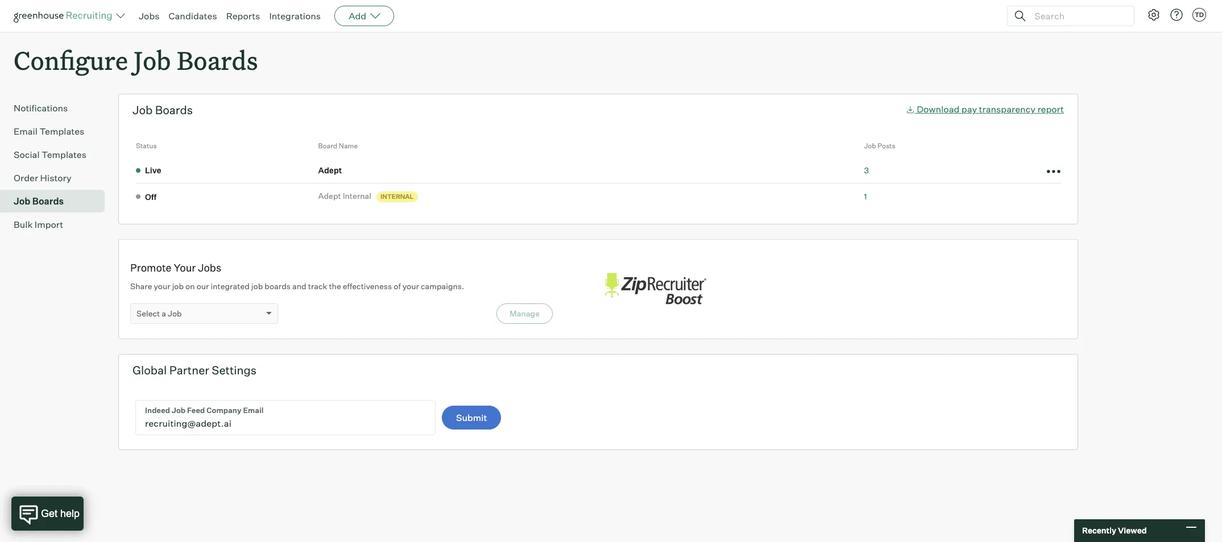 Task type: describe. For each thing, give the bounding box(es) containing it.
bulk
[[14, 219, 33, 230]]

td button
[[1190, 6, 1209, 24]]

add button
[[335, 6, 394, 26]]

order history link
[[14, 171, 100, 185]]

job right a
[[168, 309, 182, 319]]

social templates
[[14, 149, 86, 161]]

board
[[318, 142, 337, 150]]

td button
[[1193, 8, 1206, 22]]

the
[[329, 282, 341, 291]]

3
[[864, 165, 869, 175]]

1 horizontal spatial jobs
[[198, 262, 221, 274]]

posts
[[878, 142, 896, 150]]

job posts
[[864, 142, 896, 150]]

email
[[14, 126, 38, 137]]

name
[[339, 142, 358, 150]]

adept for adept internal
[[318, 191, 341, 201]]

job down jobs link
[[134, 43, 171, 77]]

job boards link
[[14, 195, 100, 208]]

import
[[35, 219, 63, 230]]

download pay transparency report
[[917, 104, 1064, 115]]

social
[[14, 149, 40, 161]]

promote your jobs
[[130, 262, 221, 274]]

history
[[40, 172, 72, 184]]

pay
[[962, 104, 977, 115]]

a
[[162, 309, 166, 319]]

select
[[137, 309, 160, 319]]

1 job from the left
[[172, 282, 184, 291]]

recently
[[1082, 526, 1117, 536]]

configure
[[14, 43, 128, 77]]

effectiveness
[[343, 282, 392, 291]]

off
[[145, 192, 157, 202]]

job boards inside job boards 'link'
[[14, 196, 64, 207]]

live
[[145, 166, 161, 175]]

promote
[[130, 262, 172, 274]]

candidates
[[169, 10, 217, 22]]

zip recruiter image
[[598, 267, 712, 312]]

adept internal link
[[318, 191, 375, 202]]

1
[[864, 192, 867, 201]]

board name
[[318, 142, 358, 150]]

your
[[174, 262, 196, 274]]

notifications
[[14, 102, 68, 114]]

add
[[349, 10, 366, 22]]



Task type: vqa. For each thing, say whether or not it's contained in the screenshot.
Zip Recruiter image
yes



Task type: locate. For each thing, give the bounding box(es) containing it.
td
[[1195, 11, 1204, 19]]

submit
[[456, 412, 487, 424]]

internal right adept internal link
[[380, 193, 414, 201]]

0 vertical spatial templates
[[39, 126, 84, 137]]

our
[[197, 282, 209, 291]]

reports link
[[226, 10, 260, 22]]

adept internal
[[318, 191, 371, 201]]

1 horizontal spatial job
[[251, 282, 263, 291]]

job up status
[[133, 103, 153, 117]]

adept
[[318, 165, 342, 175], [318, 191, 341, 201]]

integrations link
[[269, 10, 321, 22]]

Indeed Job Feed Company Email text field
[[136, 401, 435, 435]]

templates inside 'link'
[[39, 126, 84, 137]]

0 horizontal spatial internal
[[343, 191, 371, 201]]

job left boards
[[251, 282, 263, 291]]

track
[[308, 282, 327, 291]]

job boards
[[133, 103, 193, 117], [14, 196, 64, 207]]

1 vertical spatial boards
[[155, 103, 193, 117]]

campaigns.
[[421, 282, 464, 291]]

1 vertical spatial templates
[[42, 149, 86, 161]]

recently viewed
[[1082, 526, 1147, 536]]

1 vertical spatial adept
[[318, 191, 341, 201]]

0 horizontal spatial your
[[154, 282, 170, 291]]

2 vertical spatial boards
[[32, 196, 64, 207]]

integrated
[[211, 282, 250, 291]]

partner
[[169, 364, 209, 378]]

configure job boards
[[14, 43, 258, 77]]

boards up import
[[32, 196, 64, 207]]

status
[[136, 142, 157, 150]]

templates
[[39, 126, 84, 137], [42, 149, 86, 161]]

job inside job boards 'link'
[[14, 196, 30, 207]]

job boards up bulk import
[[14, 196, 64, 207]]

templates for social templates
[[42, 149, 86, 161]]

jobs link
[[139, 10, 160, 22]]

0 vertical spatial adept
[[318, 165, 342, 175]]

boards inside 'link'
[[32, 196, 64, 207]]

select a job
[[137, 309, 182, 319]]

jobs left candidates
[[139, 10, 160, 22]]

candidates link
[[169, 10, 217, 22]]

2 job from the left
[[251, 282, 263, 291]]

job left posts
[[864, 142, 876, 150]]

share
[[130, 282, 152, 291]]

email templates link
[[14, 125, 100, 138]]

0 vertical spatial boards
[[177, 43, 258, 77]]

0 horizontal spatial job
[[172, 282, 184, 291]]

order
[[14, 172, 38, 184]]

job left on on the left of the page
[[172, 282, 184, 291]]

download
[[917, 104, 960, 115]]

share your job on our integrated job boards and track the effectiveness of your campaigns.
[[130, 282, 464, 291]]

configure image
[[1147, 8, 1161, 22]]

adept for adept
[[318, 165, 342, 175]]

notifications link
[[14, 101, 100, 115]]

boards
[[177, 43, 258, 77], [155, 103, 193, 117], [32, 196, 64, 207]]

your right of
[[403, 282, 419, 291]]

submit button
[[442, 406, 501, 430]]

0 horizontal spatial job boards
[[14, 196, 64, 207]]

adept down board in the top of the page
[[318, 165, 342, 175]]

viewed
[[1118, 526, 1147, 536]]

job boards up status
[[133, 103, 193, 117]]

2 adept from the top
[[318, 191, 341, 201]]

1 adept from the top
[[318, 165, 342, 175]]

jobs
[[139, 10, 160, 22], [198, 262, 221, 274]]

adept inside 'link'
[[318, 165, 342, 175]]

of
[[394, 282, 401, 291]]

transparency
[[979, 104, 1036, 115]]

download pay transparency report link
[[906, 104, 1064, 115]]

boards up status
[[155, 103, 193, 117]]

and
[[292, 282, 306, 291]]

boards
[[265, 282, 291, 291]]

greenhouse recruiting image
[[14, 9, 116, 23]]

adept link
[[318, 165, 345, 176]]

job up bulk
[[14, 196, 30, 207]]

bulk import link
[[14, 218, 100, 232]]

email templates
[[14, 126, 84, 137]]

global
[[133, 364, 167, 378]]

internal down adept 'link'
[[343, 191, 371, 201]]

your
[[154, 282, 170, 291], [403, 282, 419, 291]]

social templates link
[[14, 148, 100, 162]]

on
[[185, 282, 195, 291]]

adept down adept 'link'
[[318, 191, 341, 201]]

report
[[1038, 104, 1064, 115]]

Search text field
[[1032, 8, 1124, 24]]

reports
[[226, 10, 260, 22]]

1 horizontal spatial internal
[[380, 193, 414, 201]]

1 horizontal spatial your
[[403, 282, 419, 291]]

boards down candidates link
[[177, 43, 258, 77]]

templates up order history link
[[42, 149, 86, 161]]

0 vertical spatial jobs
[[139, 10, 160, 22]]

job
[[134, 43, 171, 77], [133, 103, 153, 117], [864, 142, 876, 150], [14, 196, 30, 207], [168, 309, 182, 319]]

1 link
[[864, 192, 867, 201]]

global partner settings
[[133, 364, 257, 378]]

1 vertical spatial jobs
[[198, 262, 221, 274]]

settings
[[212, 364, 257, 378]]

1 horizontal spatial job boards
[[133, 103, 193, 117]]

integrations
[[269, 10, 321, 22]]

templates for email templates
[[39, 126, 84, 137]]

2 your from the left
[[403, 282, 419, 291]]

1 your from the left
[[154, 282, 170, 291]]

job
[[172, 282, 184, 291], [251, 282, 263, 291]]

jobs up our
[[198, 262, 221, 274]]

0 vertical spatial job boards
[[133, 103, 193, 117]]

internal
[[343, 191, 371, 201], [380, 193, 414, 201]]

your right share
[[154, 282, 170, 291]]

templates down notifications link
[[39, 126, 84, 137]]

1 vertical spatial job boards
[[14, 196, 64, 207]]

order history
[[14, 172, 72, 184]]

bulk import
[[14, 219, 63, 230]]

3 link
[[864, 165, 869, 175]]

0 horizontal spatial jobs
[[139, 10, 160, 22]]



